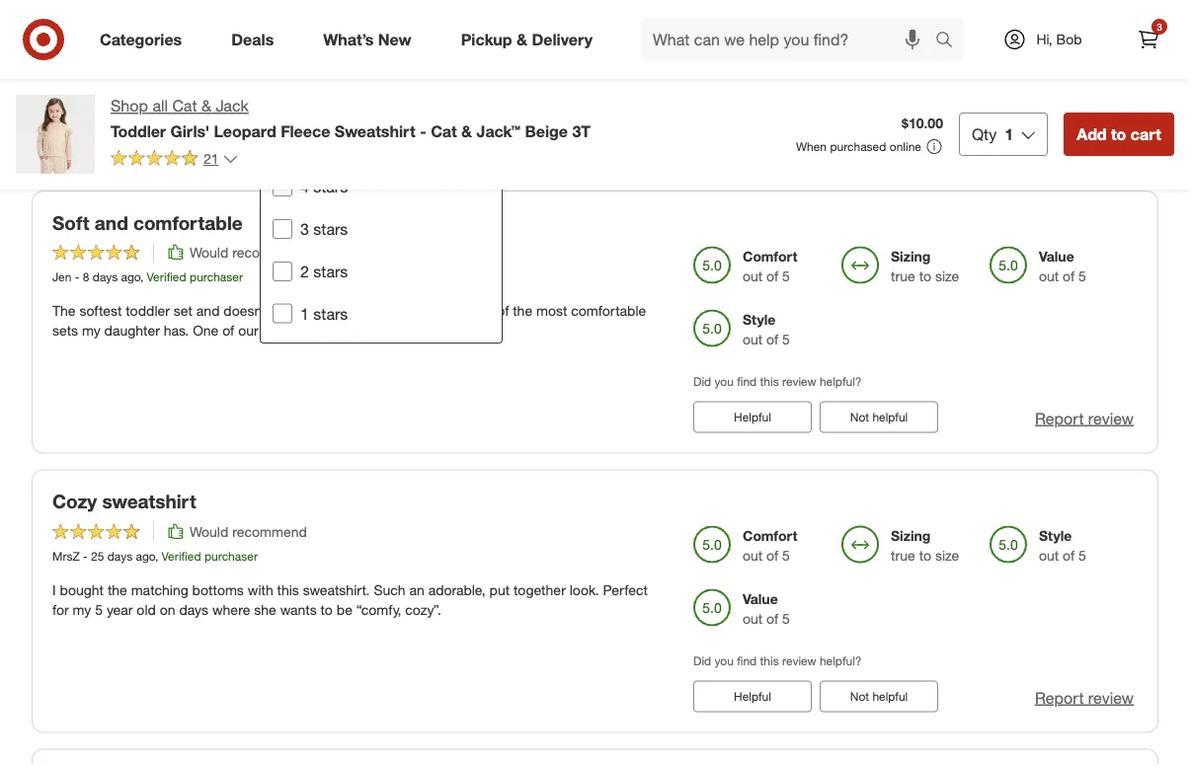 Task type: describe. For each thing, give the bounding box(es) containing it.
1 stars
[[300, 304, 348, 323]]

add to cart button
[[1064, 113, 1175, 156]]

cozy sweatshirt
[[52, 491, 196, 513]]

sweatshirt
[[102, 491, 196, 513]]

an
[[409, 581, 425, 599]]

helpful for soft and comfortable
[[873, 410, 908, 425]]

1 stars checkbox
[[273, 304, 292, 324]]

wants
[[280, 601, 317, 618]]

, for sweatshirt
[[155, 549, 158, 564]]

reviews
[[662, 138, 715, 157]]

the softest toddler set and doesn't fade wash after wash. probably one of the most comfortable sets my daughter has. one of our favorites
[[52, 302, 646, 339]]

comfort out of 5 for soft and comfortable
[[743, 248, 798, 285]]

perfect
[[603, 581, 648, 599]]

sizing for soft and comfortable
[[891, 248, 931, 265]]

by
[[327, 69, 343, 88]]

cozy".
[[405, 601, 442, 618]]

3 stars
[[300, 219, 348, 239]]

sweatshirt
[[335, 121, 416, 141]]

on
[[160, 601, 175, 618]]

shop all cat & jack toddler girls' leopard fleece sweatshirt - cat & jack™ beige 3t
[[111, 96, 591, 141]]

days for and
[[93, 269, 118, 284]]

1 vertical spatial value out of 5
[[743, 590, 790, 627]]

would for cozy sweatshirt
[[190, 523, 228, 540]]

pickup
[[461, 30, 512, 49]]

stars for 3 stars
[[314, 219, 348, 239]]

i bought the matching bottoms with this sweatshirt. such an adorable, put together look. perfect for my 5 year old on days where she wants to be "comfy, cozy".
[[52, 581, 648, 618]]

year
[[107, 601, 133, 618]]

What can we help you find? suggestions appear below search field
[[641, 18, 941, 61]]

0 horizontal spatial and
[[95, 211, 128, 234]]

helpful for soft and comfortable
[[734, 410, 772, 425]]

categories link
[[83, 18, 207, 61]]

you for soft and comfortable
[[715, 374, 734, 389]]

image of toddler girls' leopard fleece sweatshirt - cat & jack™ beige 3t image
[[16, 95, 95, 174]]

would recommend for cozy sweatshirt
[[190, 523, 307, 540]]

true for soft and comfortable
[[891, 267, 916, 285]]

purchased
[[830, 139, 887, 154]]

3 stars checkbox
[[273, 219, 292, 239]]

jack
[[216, 96, 249, 116]]

new
[[378, 30, 412, 49]]

not for soft and comfortable
[[850, 410, 869, 425]]

helpful? for soft and comfortable
[[820, 374, 862, 389]]

toddler
[[111, 121, 166, 141]]

3 for 3 stars
[[300, 219, 309, 239]]

not for cozy sweatshirt
[[850, 690, 869, 704]]

to inside button
[[1111, 124, 1127, 144]]

such
[[374, 581, 406, 599]]

when purchased online
[[796, 139, 922, 154]]

our
[[238, 322, 258, 339]]

wash.
[[372, 302, 408, 319]]

qty 1
[[972, 124, 1014, 144]]

helpful? for cozy sweatshirt
[[820, 653, 862, 668]]

did you find this review helpful? for soft and comfortable
[[694, 374, 862, 389]]

report for cozy sweatshirt
[[1035, 689, 1084, 708]]

days for sweatshirt
[[107, 549, 133, 564]]

what's new
[[323, 30, 412, 49]]

jack™
[[477, 121, 521, 141]]

3 link
[[1127, 18, 1171, 61]]

1 horizontal spatial style
[[1039, 527, 1072, 544]]

ratings
[[369, 69, 421, 88]]

with
[[248, 581, 273, 599]]

mrsz
[[52, 549, 80, 564]]

has.
[[164, 322, 189, 339]]

shop
[[111, 96, 148, 116]]

, for and
[[140, 269, 144, 284]]

online
[[890, 139, 922, 154]]

delivery
[[532, 30, 593, 49]]

together
[[514, 581, 566, 599]]

1 horizontal spatial style out of 5
[[1039, 527, 1087, 564]]

filter
[[291, 69, 322, 88]]

find for soft and comfortable
[[737, 374, 757, 389]]

bottoms
[[192, 581, 244, 599]]

would recommend for soft and comfortable
[[190, 244, 307, 261]]

verified for soft and comfortable
[[147, 269, 186, 284]]

21 link
[[111, 149, 239, 172]]

"comfy,
[[356, 601, 402, 618]]

old
[[137, 601, 156, 618]]

21
[[204, 150, 219, 167]]

pickup & delivery link
[[444, 18, 618, 61]]

ago for sweatshirt
[[136, 549, 155, 564]]

categories
[[100, 30, 182, 49]]

verified purchases
[[1028, 67, 1159, 86]]

deals link
[[215, 18, 299, 61]]

what's
[[323, 30, 374, 49]]

the inside the softest toddler set and doesn't fade wash after wash. probably one of the most comfortable sets my daughter has. one of our favorites
[[513, 302, 533, 319]]

0 vertical spatial &
[[517, 30, 528, 49]]

- for cozy sweatshirt
[[83, 549, 88, 564]]

hi,
[[1037, 31, 1053, 48]]

softest
[[79, 302, 122, 319]]

to inside 'i bought the matching bottoms with this sweatshirt. such an adorable, put together look. perfect for my 5 year old on days where she wants to be "comfy, cozy".'
[[321, 601, 333, 618]]

look.
[[570, 581, 599, 599]]

1 horizontal spatial 1
[[1005, 124, 1014, 144]]

report review for soft and comfortable
[[1035, 409, 1134, 428]]

comfortable inside the softest toddler set and doesn't fade wash after wash. probably one of the most comfortable sets my daughter has. one of our favorites
[[571, 302, 646, 319]]

pickup & delivery
[[461, 30, 593, 49]]

put
[[490, 581, 510, 599]]

$10.00
[[902, 115, 943, 132]]

5 stars
[[300, 135, 348, 154]]

1 horizontal spatial cat
[[431, 121, 457, 141]]

probably
[[411, 302, 466, 319]]

not helpful button for cozy sweatshirt
[[820, 681, 939, 713]]

verified for cozy sweatshirt
[[162, 549, 201, 564]]

this for cozy sweatshirt
[[760, 653, 779, 668]]

sweatshirt.
[[303, 581, 370, 599]]

when
[[796, 139, 827, 154]]

one
[[470, 302, 493, 319]]

we
[[507, 138, 529, 157]]

bought
[[60, 581, 104, 599]]

0 vertical spatial comfortable
[[133, 211, 243, 234]]

this inside 'i bought the matching bottoms with this sweatshirt. such an adorable, put together look. perfect for my 5 year old on days where she wants to be "comfy, cozy".'
[[277, 581, 299, 599]]

daughter
[[104, 322, 160, 339]]

0 horizontal spatial style out of 5
[[743, 311, 790, 348]]

be
[[337, 601, 353, 618]]

leopard
[[214, 121, 276, 141]]

3t
[[572, 121, 591, 141]]

sizing true to size for cozy sweatshirt
[[891, 527, 960, 564]]

not helpful button for soft and comfortable
[[820, 402, 939, 433]]

1 horizontal spatial &
[[461, 121, 472, 141]]

helpful button for cozy sweatshirt
[[694, 681, 812, 713]]

matching for bottoms
[[131, 581, 188, 599]]

sizing true to size for soft and comfortable
[[891, 248, 960, 285]]



Task type: vqa. For each thing, say whether or not it's contained in the screenshot.
1st 12 days left button from right left
no



Task type: locate. For each thing, give the bounding box(es) containing it.
what's new link
[[307, 18, 436, 61]]

0 horizontal spatial the
[[108, 581, 127, 599]]

recommend for cozy sweatshirt
[[232, 523, 307, 540]]

3 right 3 stars checkbox
[[300, 219, 309, 239]]

0 vertical spatial matching
[[592, 138, 657, 157]]

2 report from the top
[[1035, 689, 1084, 708]]

0 horizontal spatial &
[[201, 96, 211, 116]]

,
[[140, 269, 144, 284], [155, 549, 158, 564]]

find
[[737, 374, 757, 389], [737, 653, 757, 668]]

qty
[[972, 124, 997, 144]]

1 vertical spatial comfort
[[743, 527, 798, 544]]

2 find from the top
[[737, 653, 757, 668]]

0 vertical spatial -
[[420, 121, 427, 141]]

matching right 3t
[[592, 138, 657, 157]]

verified down the hi, bob
[[1028, 67, 1081, 86]]

0 vertical spatial style out of 5
[[743, 311, 790, 348]]

jen - 8 days ago , verified purchaser
[[52, 269, 243, 284]]

did you find this review helpful? for cozy sweatshirt
[[694, 653, 862, 668]]

1 report review from the top
[[1035, 409, 1134, 428]]

purchaser up the doesn't
[[190, 269, 243, 284]]

0 horizontal spatial value out of 5
[[743, 590, 790, 627]]

1 vertical spatial verified
[[147, 269, 186, 284]]

toddler
[[126, 302, 170, 319]]

filter by all ratings
[[291, 69, 421, 88]]

2 comfort out of 5 from the top
[[743, 527, 798, 564]]

0 vertical spatial sizing true to size
[[891, 248, 960, 285]]

1 vertical spatial report
[[1035, 689, 1084, 708]]

2 would from the top
[[190, 523, 228, 540]]

1 vertical spatial all
[[153, 96, 168, 116]]

1 vertical spatial report review button
[[1035, 687, 1134, 710]]

0 vertical spatial my
[[82, 322, 101, 339]]

1 vertical spatial style
[[1039, 527, 1072, 544]]

0 vertical spatial 3
[[1157, 20, 1163, 33]]

1 horizontal spatial value
[[1039, 248, 1075, 265]]

1 vertical spatial did
[[694, 653, 712, 668]]

0 vertical spatial days
[[93, 269, 118, 284]]

5 stars from the top
[[314, 304, 348, 323]]

add to cart
[[1077, 124, 1162, 144]]

would up set
[[190, 244, 228, 261]]

ago right 25
[[136, 549, 155, 564]]

stars down 4 stars
[[314, 219, 348, 239]]

would up bottoms
[[190, 523, 228, 540]]

helpful
[[734, 410, 772, 425], [734, 690, 772, 704]]

1 vertical spatial -
[[75, 269, 79, 284]]

3 for 3
[[1157, 20, 1163, 33]]

5 inside 'i bought the matching bottoms with this sweatshirt. such an adorable, put together look. perfect for my 5 year old on days where she wants to be "comfy, cozy".'
[[95, 601, 103, 618]]

& right pickup
[[517, 30, 528, 49]]

report review button for soft and comfortable
[[1035, 408, 1134, 430]]

1 report from the top
[[1035, 409, 1084, 428]]

1 horizontal spatial matching
[[592, 138, 657, 157]]

& left jack™
[[461, 121, 472, 141]]

3
[[1157, 20, 1163, 33], [579, 138, 587, 157], [300, 219, 309, 239]]

report review
[[1035, 409, 1134, 428], [1035, 689, 1134, 708]]

girls'
[[170, 121, 210, 141]]

- left 8
[[75, 269, 79, 284]]

1 vertical spatial helpful button
[[694, 681, 812, 713]]

1 vertical spatial not
[[850, 690, 869, 704]]

1 vertical spatial helpful?
[[820, 653, 862, 668]]

adorable,
[[428, 581, 486, 599]]

0 vertical spatial helpful?
[[820, 374, 862, 389]]

fleece
[[281, 121, 330, 141]]

2 report review from the top
[[1035, 689, 1134, 708]]

jen
[[52, 269, 72, 284]]

out
[[743, 267, 763, 285], [1039, 267, 1059, 285], [743, 330, 763, 348], [743, 547, 763, 564], [1039, 547, 1059, 564], [743, 610, 763, 627]]

of
[[767, 267, 779, 285], [1063, 267, 1075, 285], [497, 302, 509, 319], [222, 322, 234, 339], [767, 330, 779, 348], [767, 547, 779, 564], [1063, 547, 1075, 564], [767, 610, 779, 627]]

1 vertical spatial comfortable
[[571, 302, 646, 319]]

1 size from the top
[[936, 267, 960, 285]]

- left 25
[[83, 549, 88, 564]]

4
[[300, 177, 309, 196]]

0 vertical spatial helpful button
[[694, 402, 812, 433]]

sizing
[[891, 248, 931, 265], [891, 527, 931, 544]]

1 vertical spatial my
[[73, 601, 91, 618]]

report
[[1035, 409, 1084, 428], [1035, 689, 1084, 708]]

and
[[95, 211, 128, 234], [196, 302, 220, 319]]

2 vertical spatial 3
[[300, 219, 309, 239]]

2 vertical spatial this
[[760, 653, 779, 668]]

2 would recommend from the top
[[190, 523, 307, 540]]

2 helpful from the top
[[873, 690, 908, 704]]

1 report review button from the top
[[1035, 408, 1134, 430]]

comfortable right "most"
[[571, 302, 646, 319]]

2 vertical spatial -
[[83, 549, 88, 564]]

1 helpful? from the top
[[820, 374, 862, 389]]

would recommend up 2 stars checkbox
[[190, 244, 307, 261]]

cat
[[172, 96, 197, 116], [431, 121, 457, 141]]

purchases
[[1085, 67, 1159, 86]]

this for soft and comfortable
[[760, 374, 779, 389]]

ago up toddler
[[121, 269, 140, 284]]

days right 8
[[93, 269, 118, 284]]

0 vertical spatial report
[[1035, 409, 1084, 428]]

1 horizontal spatial comfortable
[[571, 302, 646, 319]]

2 you from the top
[[715, 653, 734, 668]]

3 stars from the top
[[314, 219, 348, 239]]

1 vertical spatial recommend
[[232, 523, 307, 540]]

2 stars from the top
[[314, 177, 348, 196]]

did for soft and comfortable
[[694, 374, 712, 389]]

report review button for cozy sweatshirt
[[1035, 687, 1134, 710]]

for
[[52, 601, 69, 618]]

my inside 'i bought the matching bottoms with this sweatshirt. such an adorable, put together look. perfect for my 5 year old on days where she wants to be "comfy, cozy".'
[[73, 601, 91, 618]]

cat up girls' on the top of the page
[[172, 96, 197, 116]]

0 vertical spatial recommend
[[232, 244, 307, 261]]

cat left jack™
[[431, 121, 457, 141]]

Verified purchases checkbox
[[1000, 67, 1020, 87]]

i
[[52, 581, 56, 599]]

stars right 4
[[314, 177, 348, 196]]

0 vertical spatial 1
[[1005, 124, 1014, 144]]

1 vertical spatial ago
[[136, 549, 155, 564]]

1 vertical spatial size
[[936, 547, 960, 564]]

stars for 1 stars
[[314, 304, 348, 323]]

deals
[[231, 30, 274, 49]]

2 sizing from the top
[[891, 527, 931, 544]]

favorites
[[262, 322, 315, 339]]

0 horizontal spatial -
[[75, 269, 79, 284]]

fade
[[273, 302, 300, 319]]

mrsz - 25 days ago , verified purchaser
[[52, 549, 258, 564]]

3 inside 3 link
[[1157, 20, 1163, 33]]

1 would from the top
[[190, 244, 228, 261]]

2 not helpful from the top
[[850, 690, 908, 704]]

0 horizontal spatial comfortable
[[133, 211, 243, 234]]

2 not from the top
[[850, 690, 869, 704]]

2 vertical spatial verified
[[162, 549, 201, 564]]

0 vertical spatial verified
[[1028, 67, 1081, 86]]

1 helpful from the top
[[734, 410, 772, 425]]

1 recommend from the top
[[232, 244, 307, 261]]

stars down 2 stars
[[314, 304, 348, 323]]

all right by
[[347, 69, 365, 88]]

ago for and
[[121, 269, 140, 284]]

, down 'sweatshirt'
[[155, 549, 158, 564]]

2 did you find this review helpful? from the top
[[694, 653, 862, 668]]

0 vertical spatial helpful
[[873, 410, 908, 425]]

0 vertical spatial helpful
[[734, 410, 772, 425]]

1 true from the top
[[891, 267, 916, 285]]

0 vertical spatial cat
[[172, 96, 197, 116]]

would recommend
[[190, 244, 307, 261], [190, 523, 307, 540]]

0 vertical spatial did
[[694, 374, 712, 389]]

0 horizontal spatial matching
[[131, 581, 188, 599]]

purchaser up bottoms
[[204, 549, 258, 564]]

4 stars from the top
[[314, 262, 348, 281]]

1
[[1005, 124, 1014, 144], [300, 304, 309, 323]]

0 vertical spatial purchaser
[[190, 269, 243, 284]]

0 vertical spatial this
[[760, 374, 779, 389]]

purchaser for cozy sweatshirt
[[204, 549, 258, 564]]

1 vertical spatial this
[[277, 581, 299, 599]]

1 not from the top
[[850, 410, 869, 425]]

1 vertical spatial value
[[743, 590, 778, 607]]

2 horizontal spatial 3
[[1157, 20, 1163, 33]]

verified up bottoms
[[162, 549, 201, 564]]

0 vertical spatial all
[[347, 69, 365, 88]]

1 vertical spatial 1
[[300, 304, 309, 323]]

recommend up the with
[[232, 523, 307, 540]]

recommend for soft and comfortable
[[232, 244, 307, 261]]

1 right qty
[[1005, 124, 1014, 144]]

comfort out of 5 for cozy sweatshirt
[[743, 527, 798, 564]]

1 horizontal spatial value out of 5
[[1039, 248, 1087, 285]]

the left "most"
[[513, 302, 533, 319]]

my down bought
[[73, 601, 91, 618]]

verified
[[1028, 67, 1081, 86], [147, 269, 186, 284], [162, 549, 201, 564]]

add
[[1077, 124, 1107, 144]]

1 vertical spatial comfort out of 5
[[743, 527, 798, 564]]

1 vertical spatial helpful
[[734, 690, 772, 704]]

1 right the fade
[[300, 304, 309, 323]]

and up one
[[196, 302, 220, 319]]

cozy
[[52, 491, 97, 513]]

2 vertical spatial days
[[179, 601, 209, 618]]

0 horizontal spatial style
[[743, 311, 776, 328]]

all right shop in the left of the page
[[153, 96, 168, 116]]

3 right found
[[579, 138, 587, 157]]

sizing for cozy sweatshirt
[[891, 527, 931, 544]]

0 vertical spatial style
[[743, 311, 776, 328]]

days
[[93, 269, 118, 284], [107, 549, 133, 564], [179, 601, 209, 618]]

size for cozy sweatshirt
[[936, 547, 960, 564]]

- right sweatshirt
[[420, 121, 427, 141]]

helpful for cozy sweatshirt
[[873, 690, 908, 704]]

4 stars checkbox
[[273, 177, 292, 197]]

2 recommend from the top
[[232, 523, 307, 540]]

0 horizontal spatial 3
[[300, 219, 309, 239]]

1 vertical spatial &
[[201, 96, 211, 116]]

you for cozy sweatshirt
[[715, 653, 734, 668]]

wash
[[304, 302, 336, 319]]

1 not helpful button from the top
[[820, 402, 939, 433]]

0 vertical spatial size
[[936, 267, 960, 285]]

2 did from the top
[[694, 653, 712, 668]]

my down softest
[[82, 322, 101, 339]]

report for soft and comfortable
[[1035, 409, 1084, 428]]

1 vertical spatial the
[[108, 581, 127, 599]]

stars for 5 stars
[[314, 135, 348, 154]]

0 vertical spatial value out of 5
[[1039, 248, 1087, 285]]

not helpful for cozy sweatshirt
[[850, 690, 908, 704]]

1 did from the top
[[694, 374, 712, 389]]

hi, bob
[[1037, 31, 1082, 48]]

not helpful for soft and comfortable
[[850, 410, 908, 425]]

stars
[[314, 135, 348, 154], [314, 177, 348, 196], [314, 219, 348, 239], [314, 262, 348, 281], [314, 304, 348, 323]]

report review button
[[1035, 408, 1134, 430], [1035, 687, 1134, 710]]

1 horizontal spatial all
[[347, 69, 365, 88]]

comfortable down the 21 link
[[133, 211, 243, 234]]

0 vertical spatial not helpful
[[850, 410, 908, 425]]

1 horizontal spatial ,
[[155, 549, 158, 564]]

would recommend up the with
[[190, 523, 307, 540]]

true for cozy sweatshirt
[[891, 547, 916, 564]]

search button
[[927, 18, 974, 65]]

0 vertical spatial report review button
[[1035, 408, 1134, 430]]

days right on
[[179, 601, 209, 618]]

1 horizontal spatial and
[[196, 302, 220, 319]]

2 horizontal spatial &
[[517, 30, 528, 49]]

2 size from the top
[[936, 547, 960, 564]]

and right soft
[[95, 211, 128, 234]]

1 horizontal spatial -
[[83, 549, 88, 564]]

true
[[891, 267, 916, 285], [891, 547, 916, 564]]

size
[[936, 267, 960, 285], [936, 547, 960, 564]]

stars for 2 stars
[[314, 262, 348, 281]]

2 not helpful button from the top
[[820, 681, 939, 713]]

comfort for cozy sweatshirt
[[743, 527, 798, 544]]

set
[[174, 302, 193, 319]]

8
[[83, 269, 89, 284]]

1 vertical spatial you
[[715, 653, 734, 668]]

style out of 5
[[743, 311, 790, 348], [1039, 527, 1087, 564]]

1 helpful button from the top
[[694, 402, 812, 433]]

found
[[534, 138, 574, 157]]

2 comfort from the top
[[743, 527, 798, 544]]

5
[[300, 135, 309, 154], [783, 267, 790, 285], [1079, 267, 1087, 285], [783, 330, 790, 348], [783, 547, 790, 564], [1079, 547, 1087, 564], [95, 601, 103, 618], [783, 610, 790, 627]]

2 stars checkbox
[[273, 262, 292, 281]]

1 not helpful from the top
[[850, 410, 908, 425]]

comfort out of 5
[[743, 248, 798, 285], [743, 527, 798, 564]]

verified up set
[[147, 269, 186, 284]]

2 true from the top
[[891, 547, 916, 564]]

my inside the softest toddler set and doesn't fade wash after wash. probably one of the most comfortable sets my daughter has. one of our favorites
[[82, 322, 101, 339]]

stars right 2
[[314, 262, 348, 281]]

1 vertical spatial not helpful button
[[820, 681, 939, 713]]

she
[[254, 601, 276, 618]]

would
[[190, 244, 228, 261], [190, 523, 228, 540]]

&
[[517, 30, 528, 49], [201, 96, 211, 116], [461, 121, 472, 141]]

the up the year
[[108, 581, 127, 599]]

1 vertical spatial true
[[891, 547, 916, 564]]

find for cozy sweatshirt
[[737, 653, 757, 668]]

purchaser
[[190, 269, 243, 284], [204, 549, 258, 564]]

2 report review button from the top
[[1035, 687, 1134, 710]]

1 vertical spatial would recommend
[[190, 523, 307, 540]]

days right 25
[[107, 549, 133, 564]]

2 stars
[[300, 262, 348, 281]]

to
[[1111, 124, 1127, 144], [919, 267, 932, 285], [919, 547, 932, 564], [321, 601, 333, 618]]

where
[[212, 601, 250, 618]]

0 vertical spatial value
[[1039, 248, 1075, 265]]

, up toddler
[[140, 269, 144, 284]]

comfort for soft and comfortable
[[743, 248, 798, 265]]

1 vertical spatial style out of 5
[[1039, 527, 1087, 564]]

did
[[694, 374, 712, 389], [694, 653, 712, 668]]

1 sizing true to size from the top
[[891, 248, 960, 285]]

1 you from the top
[[715, 374, 734, 389]]

0 horizontal spatial cat
[[172, 96, 197, 116]]

2 sizing true to size from the top
[[891, 527, 960, 564]]

1 horizontal spatial 3
[[579, 138, 587, 157]]

not helpful
[[850, 410, 908, 425], [850, 690, 908, 704]]

3 up the purchases
[[1157, 20, 1163, 33]]

1 vertical spatial purchaser
[[204, 549, 258, 564]]

this
[[760, 374, 779, 389], [277, 581, 299, 599], [760, 653, 779, 668]]

1 vertical spatial did you find this review helpful?
[[694, 653, 862, 668]]

beige
[[525, 121, 568, 141]]

stars up 4 stars
[[314, 135, 348, 154]]

1 comfort from the top
[[743, 248, 798, 265]]

2 helpful from the top
[[734, 690, 772, 704]]

0 vertical spatial find
[[737, 374, 757, 389]]

1 find from the top
[[737, 374, 757, 389]]

1 vertical spatial would
[[190, 523, 228, 540]]

2 helpful button from the top
[[694, 681, 812, 713]]

soft and comfortable
[[52, 211, 243, 234]]

1 vertical spatial days
[[107, 549, 133, 564]]

0 vertical spatial would
[[190, 244, 228, 261]]

review
[[782, 374, 817, 389], [1089, 409, 1134, 428], [782, 653, 817, 668], [1089, 689, 1134, 708]]

matching
[[592, 138, 657, 157], [131, 581, 188, 599]]

comfort
[[743, 248, 798, 265], [743, 527, 798, 544]]

would for soft and comfortable
[[190, 244, 228, 261]]

search
[[927, 32, 974, 51]]

did for cozy sweatshirt
[[694, 653, 712, 668]]

recommend up 2 stars checkbox
[[232, 244, 307, 261]]

not helpful button
[[820, 402, 939, 433], [820, 681, 939, 713]]

report review for cozy sweatshirt
[[1035, 689, 1134, 708]]

0 vertical spatial the
[[513, 302, 533, 319]]

cart
[[1131, 124, 1162, 144]]

days inside 'i bought the matching bottoms with this sweatshirt. such an adorable, put together look. perfect for my 5 year old on days where she wants to be "comfy, cozy".'
[[179, 601, 209, 618]]

0 vertical spatial comfort
[[743, 248, 798, 265]]

1 sizing from the top
[[891, 248, 931, 265]]

matching inside 'i bought the matching bottoms with this sweatshirt. such an adorable, put together look. perfect for my 5 year old on days where she wants to be "comfy, cozy".'
[[131, 581, 188, 599]]

helpful for cozy sweatshirt
[[734, 690, 772, 704]]

0 vertical spatial and
[[95, 211, 128, 234]]

& left jack
[[201, 96, 211, 116]]

- for soft and comfortable
[[75, 269, 79, 284]]

5 stars checkbox
[[273, 135, 292, 154]]

1 helpful from the top
[[873, 410, 908, 425]]

0 vertical spatial would recommend
[[190, 244, 307, 261]]

0 vertical spatial not
[[850, 410, 869, 425]]

value out of 5
[[1039, 248, 1087, 285], [743, 590, 790, 627]]

ago
[[121, 269, 140, 284], [136, 549, 155, 564]]

stars for 4 stars
[[314, 177, 348, 196]]

the
[[52, 302, 76, 319]]

1 would recommend from the top
[[190, 244, 307, 261]]

purchaser for soft and comfortable
[[190, 269, 243, 284]]

one
[[193, 322, 219, 339]]

1 vertical spatial matching
[[131, 581, 188, 599]]

- inside shop all cat & jack toddler girls' leopard fleece sweatshirt - cat & jack™ beige 3t
[[420, 121, 427, 141]]

helpful
[[873, 410, 908, 425], [873, 690, 908, 704]]

0 vertical spatial not helpful button
[[820, 402, 939, 433]]

matching up on
[[131, 581, 188, 599]]

1 did you find this review helpful? from the top
[[694, 374, 862, 389]]

matching for reviews
[[592, 138, 657, 157]]

0 horizontal spatial value
[[743, 590, 778, 607]]

the inside 'i bought the matching bottoms with this sweatshirt. such an adorable, put together look. perfect for my 5 year old on days where she wants to be "comfy, cozy".'
[[108, 581, 127, 599]]

1 comfort out of 5 from the top
[[743, 248, 798, 285]]

1 stars from the top
[[314, 135, 348, 154]]

after
[[340, 302, 368, 319]]

bob
[[1057, 31, 1082, 48]]

size for soft and comfortable
[[936, 267, 960, 285]]

all inside shop all cat & jack toddler girls' leopard fleece sweatshirt - cat & jack™ beige 3t
[[153, 96, 168, 116]]

and inside the softest toddler set and doesn't fade wash after wash. probably one of the most comfortable sets my daughter has. one of our favorites
[[196, 302, 220, 319]]

1 vertical spatial 3
[[579, 138, 587, 157]]

2 helpful? from the top
[[820, 653, 862, 668]]

helpful button for soft and comfortable
[[694, 402, 812, 433]]

0 vertical spatial did you find this review helpful?
[[694, 374, 862, 389]]

4 stars
[[300, 177, 348, 196]]



